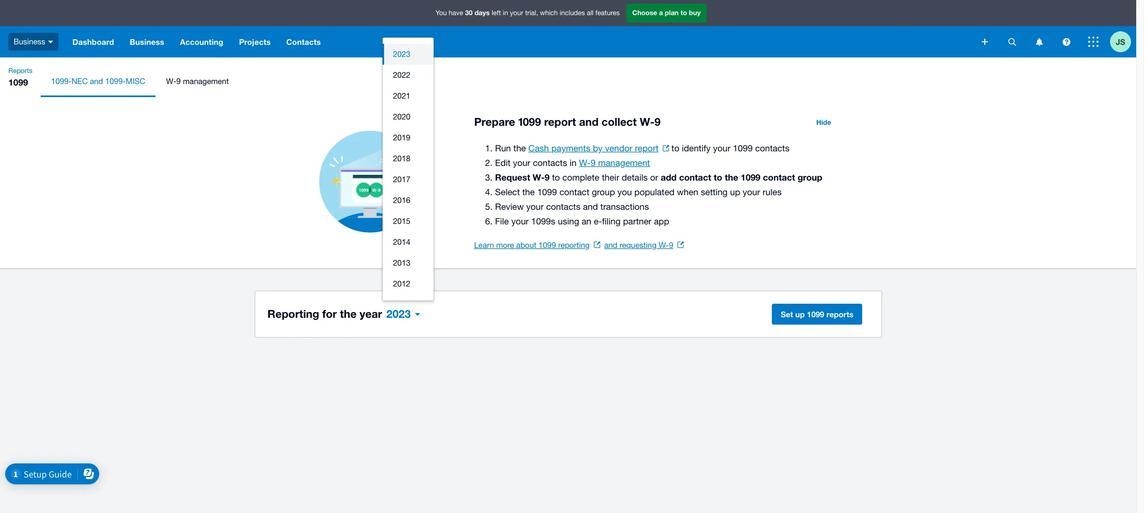 Task type: locate. For each thing, give the bounding box(es) containing it.
app
[[654, 216, 669, 227]]

w- right misc
[[166, 77, 176, 86]]

1099-
[[51, 77, 72, 86], [105, 77, 126, 86]]

2016 button
[[383, 190, 434, 211]]

your up request
[[513, 158, 530, 168]]

requesting
[[620, 241, 657, 250]]

and down filing
[[604, 241, 618, 250]]

in right left
[[503, 9, 508, 17]]

2023 right year
[[386, 307, 411, 320]]

w-9 management link
[[156, 66, 239, 97], [579, 158, 650, 168]]

navigation containing dashboard
[[65, 26, 975, 57]]

learn more about 1099 reporting link
[[474, 241, 600, 250]]

edit
[[495, 158, 511, 168]]

a
[[659, 8, 663, 17]]

1099 inside set up 1099 reports button
[[807, 310, 824, 319]]

learn more about 1099 reporting
[[474, 241, 590, 250]]

up
[[730, 187, 740, 197], [795, 310, 805, 319]]

1 horizontal spatial management
[[598, 158, 650, 168]]

management down the accounting dropdown button
[[183, 77, 229, 86]]

reports
[[827, 310, 854, 319]]

svg image inside business popup button
[[48, 41, 53, 43]]

which
[[540, 9, 558, 17]]

to
[[681, 8, 687, 17], [672, 143, 679, 153], [714, 172, 722, 183], [552, 172, 560, 183]]

2023
[[393, 50, 410, 58], [386, 307, 411, 320]]

contact up the rules
[[763, 172, 795, 183]]

9 right misc
[[176, 77, 181, 86]]

payments
[[551, 143, 590, 153]]

report right vendor
[[635, 143, 659, 153]]

1099 left reports
[[807, 310, 824, 319]]

banner
[[0, 0, 1136, 57]]

1099-nec and 1099-misc
[[51, 77, 145, 86]]

you have 30 days left in your trial, which includes all features
[[436, 8, 620, 17]]

2023 button
[[383, 44, 434, 65]]

1 horizontal spatial group
[[798, 172, 823, 183]]

w-9 management link for to identify your 1099 contacts
[[579, 158, 650, 168]]

w- right collect
[[640, 115, 655, 128]]

trial,
[[525, 9, 538, 17]]

to identify your 1099 contacts
[[669, 143, 790, 153]]

2 1099- from the left
[[105, 77, 126, 86]]

0 horizontal spatial business
[[14, 37, 45, 46]]

0 vertical spatial group
[[798, 172, 823, 183]]

0 horizontal spatial report
[[544, 115, 576, 128]]

reports 1099
[[8, 67, 32, 88]]

2019
[[393, 133, 410, 142]]

0 horizontal spatial up
[[730, 187, 740, 197]]

set
[[781, 310, 793, 319]]

and inside "edit your contacts in w-9 management request w-9 to complete their details or add contact to the 1099 contact group select the 1099 contact group you populated when setting up your rules review your contacts and transactions file your 1099s using an e-filing partner app"
[[583, 201, 598, 212]]

2015 button
[[383, 211, 434, 232]]

2 horizontal spatial svg image
[[1062, 38, 1070, 46]]

0 horizontal spatial 1099-
[[51, 77, 72, 86]]

2023 inside popup button
[[386, 307, 411, 320]]

reporting for the year
[[268, 307, 382, 320]]

1 horizontal spatial svg image
[[1036, 38, 1043, 46]]

you
[[436, 9, 447, 17]]

menu
[[41, 66, 1136, 97]]

0 vertical spatial contacts
[[755, 143, 790, 153]]

and inside 'menu'
[[90, 77, 103, 86]]

1 horizontal spatial 1099-
[[105, 77, 126, 86]]

contact
[[679, 172, 711, 183], [763, 172, 795, 183], [560, 187, 589, 197]]

9 down cash on the top of page
[[545, 172, 550, 183]]

w-9 management link up their
[[579, 158, 650, 168]]

0 horizontal spatial in
[[503, 9, 508, 17]]

and
[[90, 77, 103, 86], [579, 115, 599, 128], [583, 201, 598, 212], [604, 241, 618, 250]]

0 vertical spatial management
[[183, 77, 229, 86]]

2021 button
[[383, 86, 434, 106]]

2013 button
[[383, 253, 434, 274]]

1 vertical spatial contacts
[[533, 158, 567, 168]]

edit your contacts in w-9 management request w-9 to complete their details or add contact to the 1099 contact group select the 1099 contact group you populated when setting up your rules review your contacts and transactions file your 1099s using an e-filing partner app
[[495, 158, 823, 227]]

group
[[383, 38, 434, 301]]

accounting button
[[172, 26, 231, 57]]

group containing 2023
[[383, 38, 434, 301]]

filing
[[602, 216, 621, 227]]

w-9 management
[[166, 77, 229, 86]]

9 down by
[[591, 158, 596, 168]]

business inside business popup button
[[14, 37, 45, 46]]

1099 up 1099s
[[537, 187, 557, 197]]

business up the reports
[[14, 37, 45, 46]]

0 vertical spatial up
[[730, 187, 740, 197]]

up inside set up 1099 reports button
[[795, 310, 805, 319]]

in inside "edit your contacts in w-9 management request w-9 to complete their details or add contact to the 1099 contact group select the 1099 contact group you populated when setting up your rules review your contacts and transactions file your 1099s using an e-filing partner app"
[[570, 158, 577, 168]]

1 1099- from the left
[[51, 77, 72, 86]]

1 vertical spatial management
[[598, 158, 650, 168]]

2 horizontal spatial contact
[[763, 172, 795, 183]]

the
[[514, 143, 526, 153], [725, 172, 738, 183], [522, 187, 535, 197], [340, 307, 357, 320]]

0 horizontal spatial contact
[[560, 187, 589, 197]]

about
[[516, 241, 536, 250]]

your left trial,
[[510, 9, 523, 17]]

reporting
[[558, 241, 590, 250]]

0 horizontal spatial svg image
[[1008, 38, 1016, 46]]

business
[[14, 37, 45, 46], [130, 37, 164, 46]]

and right nec
[[90, 77, 103, 86]]

management inside "edit your contacts in w-9 management request w-9 to complete their details or add contact to the 1099 contact group select the 1099 contact group you populated when setting up your rules review your contacts and transactions file your 1099s using an e-filing partner app"
[[598, 158, 650, 168]]

the up setting
[[725, 172, 738, 183]]

w-
[[166, 77, 176, 86], [640, 115, 655, 128], [579, 158, 591, 168], [533, 172, 545, 183], [659, 241, 669, 250]]

in inside you have 30 days left in your trial, which includes all features
[[503, 9, 508, 17]]

have
[[449, 9, 463, 17]]

1099 right identify
[[733, 143, 753, 153]]

in
[[503, 9, 508, 17], [570, 158, 577, 168]]

9 right collect
[[655, 115, 661, 128]]

populated
[[634, 187, 675, 197]]

0 vertical spatial in
[[503, 9, 508, 17]]

your
[[510, 9, 523, 17], [713, 143, 731, 153], [513, 158, 530, 168], [743, 187, 760, 197], [526, 201, 544, 212], [511, 216, 529, 227]]

1099s
[[531, 216, 555, 227]]

svg image
[[1088, 37, 1099, 47], [982, 39, 988, 45], [48, 41, 53, 43]]

main content
[[0, 97, 1136, 360]]

up right setting
[[730, 187, 740, 197]]

2023 up 2022
[[393, 50, 410, 58]]

1 vertical spatial w-9 management link
[[579, 158, 650, 168]]

1 vertical spatial 2023
[[386, 307, 411, 320]]

1099 inside reports 1099
[[8, 77, 28, 88]]

up inside "edit your contacts in w-9 management request w-9 to complete their details or add contact to the 1099 contact group select the 1099 contact group you populated when setting up your rules review your contacts and transactions file your 1099s using an e-filing partner app"
[[730, 187, 740, 197]]

select
[[495, 187, 520, 197]]

1 vertical spatial report
[[635, 143, 659, 153]]

contacts up using
[[546, 201, 581, 212]]

details
[[622, 172, 648, 183]]

report up payments
[[544, 115, 576, 128]]

or
[[650, 172, 658, 183]]

your inside you have 30 days left in your trial, which includes all features
[[510, 9, 523, 17]]

1 horizontal spatial in
[[570, 158, 577, 168]]

1099 down reports link
[[8, 77, 28, 88]]

by
[[593, 143, 603, 153]]

complete
[[562, 172, 599, 183]]

the right run
[[514, 143, 526, 153]]

and up the an
[[583, 201, 598, 212]]

1 horizontal spatial up
[[795, 310, 805, 319]]

contact up when
[[679, 172, 711, 183]]

navigation
[[65, 26, 975, 57]]

prepare
[[474, 115, 515, 128]]

set up 1099 reports button
[[772, 304, 862, 325]]

1 horizontal spatial business
[[130, 37, 164, 46]]

up right set
[[795, 310, 805, 319]]

1 vertical spatial in
[[570, 158, 577, 168]]

0 horizontal spatial svg image
[[48, 41, 53, 43]]

contacts down cash on the top of page
[[533, 158, 567, 168]]

partner
[[623, 216, 652, 227]]

your right identify
[[713, 143, 731, 153]]

in down payments
[[570, 158, 577, 168]]

0 vertical spatial 2023
[[393, 50, 410, 58]]

the right the for
[[340, 307, 357, 320]]

svg image
[[1008, 38, 1016, 46], [1036, 38, 1043, 46], [1062, 38, 1070, 46]]

business up misc
[[130, 37, 164, 46]]

when
[[677, 187, 698, 197]]

1099- right nec
[[105, 77, 126, 86]]

management down vendor
[[598, 158, 650, 168]]

contact down complete
[[560, 187, 589, 197]]

contacts up the rules
[[755, 143, 790, 153]]

to left identify
[[672, 143, 679, 153]]

menu containing 1099-nec and 1099-misc
[[41, 66, 1136, 97]]

0 horizontal spatial w-9 management link
[[156, 66, 239, 97]]

2019 button
[[383, 127, 434, 148]]

2018
[[393, 154, 410, 163]]

1099 right about
[[539, 241, 556, 250]]

1099- right reports 1099 on the left top of the page
[[51, 77, 72, 86]]

reports
[[8, 67, 32, 75]]

to left complete
[[552, 172, 560, 183]]

learn
[[474, 241, 494, 250]]

9
[[176, 77, 181, 86], [655, 115, 661, 128], [591, 158, 596, 168], [545, 172, 550, 183], [669, 241, 673, 250]]

2020
[[393, 112, 410, 121]]

contacts
[[755, 143, 790, 153], [533, 158, 567, 168], [546, 201, 581, 212]]

1 vertical spatial up
[[795, 310, 805, 319]]

management
[[183, 77, 229, 86], [598, 158, 650, 168]]

2012
[[393, 279, 410, 288]]

w-9 management link down the accounting dropdown button
[[156, 66, 239, 97]]

2022
[[393, 70, 410, 79]]

9 down app on the right of the page
[[669, 241, 673, 250]]

1 horizontal spatial w-9 management link
[[579, 158, 650, 168]]

review
[[495, 201, 524, 212]]

2016
[[393, 196, 410, 205]]

1 vertical spatial group
[[592, 187, 615, 197]]

days
[[475, 8, 490, 17]]

1 horizontal spatial svg image
[[982, 39, 988, 45]]

0 vertical spatial w-9 management link
[[156, 66, 239, 97]]

using
[[558, 216, 579, 227]]



Task type: describe. For each thing, give the bounding box(es) containing it.
banner containing js
[[0, 0, 1136, 57]]

buy
[[689, 8, 701, 17]]

your down "review"
[[511, 216, 529, 227]]

more
[[496, 241, 514, 250]]

to left buy
[[681, 8, 687, 17]]

and requesting w-9 link
[[604, 241, 684, 250]]

business inside business dropdown button
[[130, 37, 164, 46]]

0 horizontal spatial management
[[183, 77, 229, 86]]

w-9 management link for reports 1099
[[156, 66, 239, 97]]

w- down app on the right of the page
[[659, 241, 669, 250]]

an
[[582, 216, 591, 227]]

reports link
[[4, 66, 37, 76]]

contacts
[[286, 37, 321, 46]]

1099 down the to identify your 1099 contacts
[[741, 172, 761, 183]]

select a report year list box
[[383, 38, 434, 301]]

your up 1099s
[[526, 201, 544, 212]]

w- right request
[[533, 172, 545, 183]]

for
[[322, 307, 337, 320]]

hide
[[816, 118, 831, 126]]

2 vertical spatial contacts
[[546, 201, 581, 212]]

dashboard
[[72, 37, 114, 46]]

0 horizontal spatial group
[[592, 187, 615, 197]]

choose
[[632, 8, 657, 17]]

request
[[495, 172, 530, 183]]

1 horizontal spatial contact
[[679, 172, 711, 183]]

0 vertical spatial report
[[544, 115, 576, 128]]

business button
[[122, 26, 172, 57]]

reporting
[[268, 307, 319, 320]]

w- inside 'menu'
[[166, 77, 176, 86]]

setting
[[701, 187, 728, 197]]

features
[[595, 9, 620, 17]]

you
[[618, 187, 632, 197]]

and up by
[[579, 115, 599, 128]]

your left the rules
[[743, 187, 760, 197]]

add
[[661, 172, 677, 183]]

1 horizontal spatial report
[[635, 143, 659, 153]]

nec
[[72, 77, 88, 86]]

30
[[465, 8, 473, 17]]

year
[[360, 307, 382, 320]]

projects
[[239, 37, 271, 46]]

2023 button
[[382, 304, 424, 325]]

2 horizontal spatial svg image
[[1088, 37, 1099, 47]]

w- up complete
[[579, 158, 591, 168]]

2014 button
[[383, 232, 434, 253]]

rules
[[763, 187, 782, 197]]

prepare 1099 report and collect w-9
[[474, 115, 661, 128]]

2017
[[393, 175, 410, 184]]

js button
[[1110, 26, 1136, 57]]

2023 inside button
[[393, 50, 410, 58]]

2013
[[393, 258, 410, 267]]

3 svg image from the left
[[1062, 38, 1070, 46]]

e-
[[594, 216, 602, 227]]

1099 up cash on the top of page
[[518, 115, 541, 128]]

1 svg image from the left
[[1008, 38, 1016, 46]]

left
[[492, 9, 501, 17]]

identify
[[682, 143, 711, 153]]

2015
[[393, 217, 410, 225]]

their
[[602, 172, 619, 183]]

collect
[[602, 115, 637, 128]]

2 svg image from the left
[[1036, 38, 1043, 46]]

all
[[587, 9, 594, 17]]

plan
[[665, 8, 679, 17]]

cash
[[528, 143, 549, 153]]

contacts button
[[279, 26, 329, 57]]

run
[[495, 143, 511, 153]]

misc
[[126, 77, 145, 86]]

1099-nec and 1099-misc link
[[41, 66, 156, 97]]

the right select on the top of page
[[522, 187, 535, 197]]

2021
[[393, 91, 410, 100]]

run the cash payments by vendor report
[[495, 143, 659, 153]]

js
[[1116, 37, 1125, 46]]

and requesting w-9
[[604, 241, 673, 250]]

main content containing prepare 1099 report and collect w-9
[[0, 97, 1136, 360]]

2020 button
[[383, 106, 434, 127]]

business button
[[0, 26, 65, 57]]

2017 button
[[383, 169, 434, 190]]

to up setting
[[714, 172, 722, 183]]

hide button
[[810, 114, 838, 130]]

set up 1099 reports
[[781, 310, 854, 319]]

choose a plan to buy
[[632, 8, 701, 17]]

dashboard link
[[65, 26, 122, 57]]

2014
[[393, 238, 410, 246]]

includes
[[560, 9, 585, 17]]

file
[[495, 216, 509, 227]]

transactions
[[600, 201, 649, 212]]



Task type: vqa. For each thing, say whether or not it's contained in the screenshot.
add
yes



